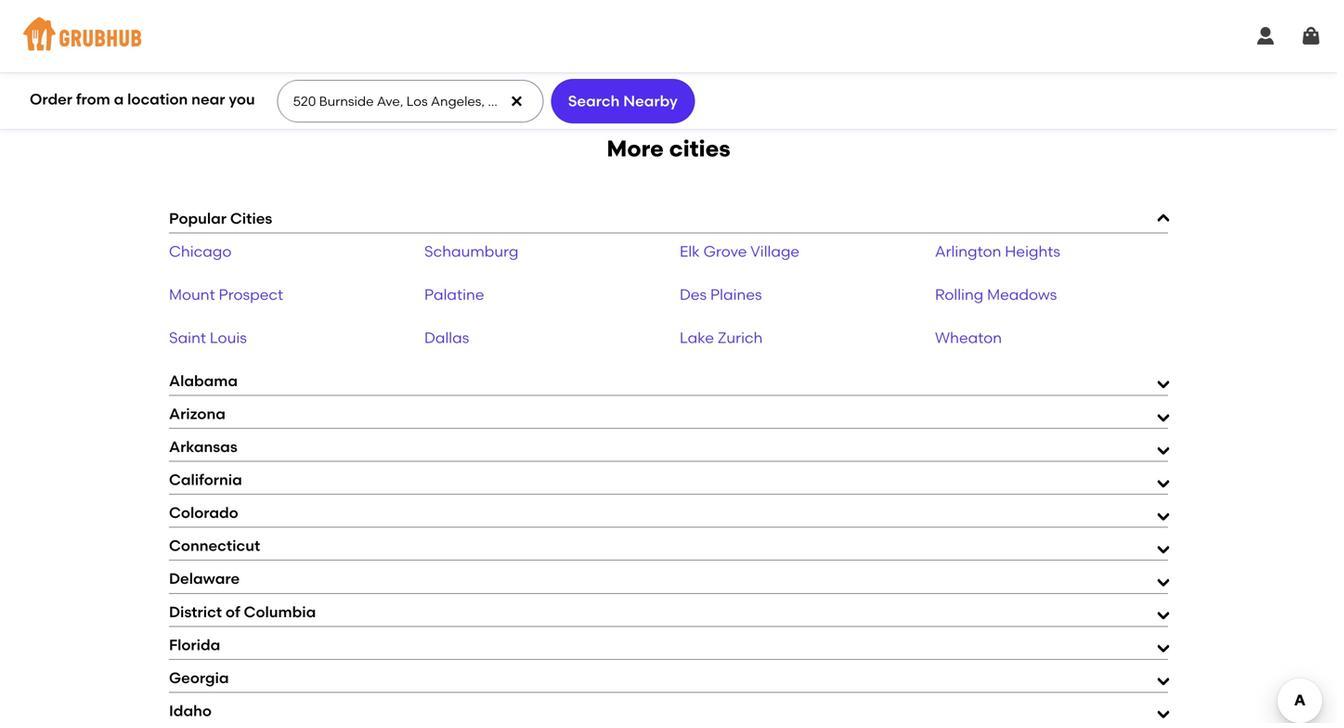 Task type: locate. For each thing, give the bounding box(es) containing it.
plaines
[[710, 285, 762, 304]]

palatine link
[[424, 285, 484, 304]]

florida
[[169, 636, 220, 654]]

idaho
[[169, 702, 212, 720]]

chicago
[[169, 242, 232, 260]]

rolling meadows link
[[935, 285, 1057, 304]]

california
[[169, 471, 242, 489]]

arkansas
[[169, 438, 237, 456]]

Search Address search field
[[277, 81, 542, 122]]

mount prospect
[[169, 285, 283, 304]]

more
[[607, 135, 664, 162]]

cities
[[230, 209, 272, 227]]

saint
[[169, 329, 206, 347]]

a
[[248, 60, 261, 84], [114, 90, 124, 108]]

connecticut
[[169, 537, 260, 555]]

dallas link
[[424, 329, 469, 347]]

of
[[226, 603, 240, 621]]

heights
[[1005, 242, 1060, 260]]

1 horizontal spatial svg image
[[1300, 25, 1322, 47]]

georgia
[[169, 669, 229, 687]]

des
[[680, 285, 707, 304]]

mount prospect link
[[169, 285, 283, 304]]

svg image
[[509, 94, 524, 109]]

meadows
[[987, 285, 1057, 304]]

arizona
[[169, 405, 226, 423]]

popular cities
[[169, 209, 272, 227]]

0 vertical spatial a
[[248, 60, 261, 84]]

svg image
[[1254, 25, 1277, 47], [1300, 25, 1322, 47]]

panera
[[266, 60, 337, 84]]

from
[[76, 90, 110, 108]]

bread
[[341, 60, 400, 84]]

elk
[[680, 242, 700, 260]]

schaumburg link
[[424, 242, 519, 260]]

near
[[191, 90, 225, 108]]

1 horizontal spatial a
[[248, 60, 261, 84]]

des plaines
[[680, 285, 762, 304]]

nearby
[[405, 60, 474, 84]]

0 horizontal spatial svg image
[[1254, 25, 1277, 47]]

search
[[568, 92, 620, 110]]

0 horizontal spatial a
[[114, 90, 124, 108]]

more cities
[[607, 135, 730, 162]]

main navigation navigation
[[0, 0, 1337, 72]]

a right from
[[114, 90, 124, 108]]

order from a location near you
[[30, 90, 255, 108]]

chicago link
[[169, 242, 232, 260]]

elk grove village
[[680, 242, 800, 260]]

columbia
[[244, 603, 316, 621]]

you
[[229, 90, 255, 108]]

a up you
[[248, 60, 261, 84]]

lake zurich link
[[680, 329, 763, 347]]

wheaton
[[935, 329, 1002, 347]]

schaumburg
[[424, 242, 519, 260]]

elk grove village link
[[680, 242, 800, 260]]

choose
[[169, 60, 243, 84]]



Task type: describe. For each thing, give the bounding box(es) containing it.
colorado
[[169, 504, 238, 522]]

district
[[169, 603, 222, 621]]

wheaton link
[[935, 329, 1002, 347]]

arlington heights link
[[935, 242, 1060, 260]]

rolling
[[935, 285, 984, 304]]

district of columbia
[[169, 603, 316, 621]]

cities
[[669, 135, 730, 162]]

palatine
[[424, 285, 484, 304]]

arlington heights
[[935, 242, 1060, 260]]

prospect
[[219, 285, 283, 304]]

rolling meadows
[[935, 285, 1057, 304]]

dallas
[[424, 329, 469, 347]]

saint louis link
[[169, 329, 247, 347]]

saint louis
[[169, 329, 247, 347]]

village
[[750, 242, 800, 260]]

location
[[127, 90, 188, 108]]

order
[[30, 90, 72, 108]]

popular
[[169, 209, 227, 227]]

nearby
[[623, 92, 678, 110]]

des plaines link
[[680, 285, 762, 304]]

2 svg image from the left
[[1300, 25, 1322, 47]]

alabama
[[169, 372, 238, 390]]

mount
[[169, 285, 215, 304]]

search nearby button
[[551, 79, 695, 123]]

zurich
[[718, 329, 763, 347]]

louis
[[210, 329, 247, 347]]

search nearby
[[568, 92, 678, 110]]

lake zurich
[[680, 329, 763, 347]]

delaware
[[169, 570, 240, 588]]

grove
[[703, 242, 747, 260]]

1 vertical spatial a
[[114, 90, 124, 108]]

lake
[[680, 329, 714, 347]]

choose a panera bread nearby
[[169, 60, 474, 84]]

1 svg image from the left
[[1254, 25, 1277, 47]]

arlington
[[935, 242, 1001, 260]]



Task type: vqa. For each thing, say whether or not it's contained in the screenshot.
Your group order
no



